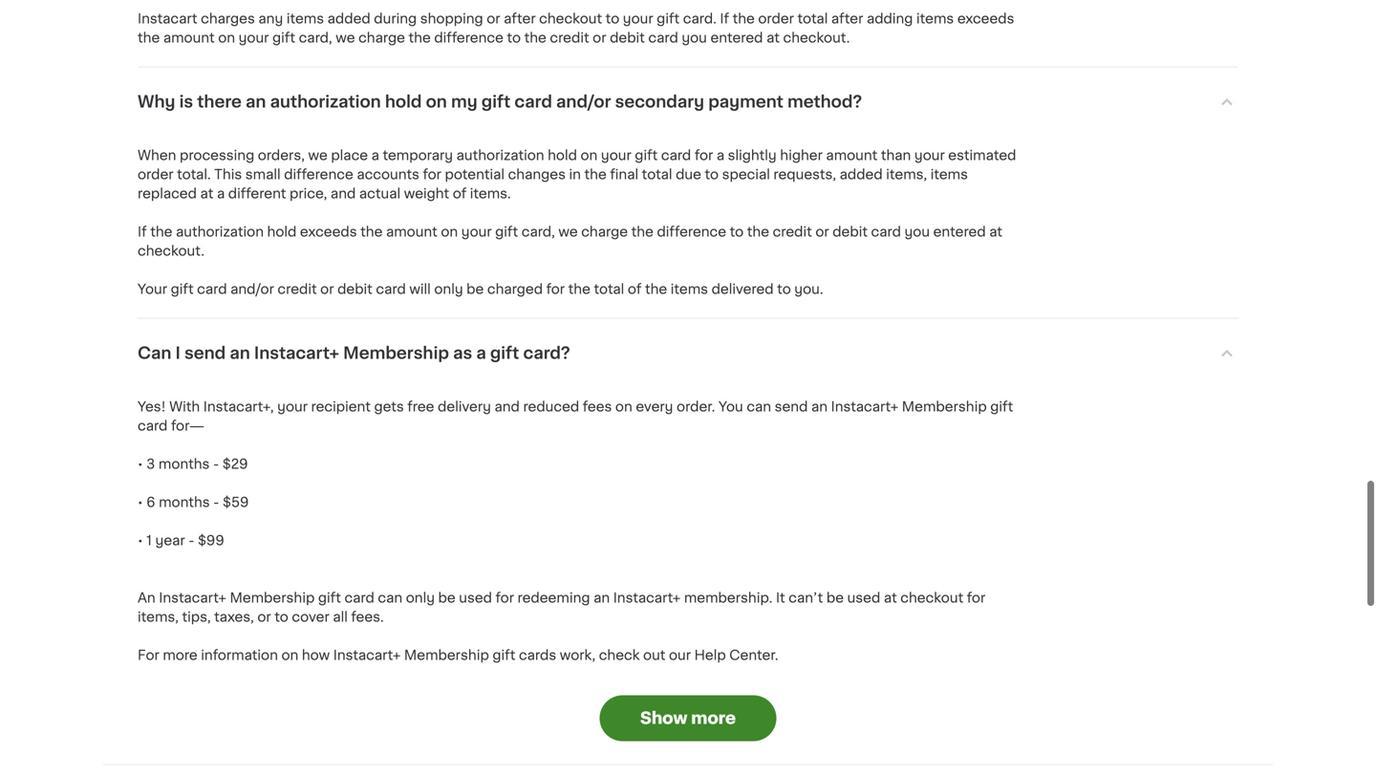 Task type: describe. For each thing, give the bounding box(es) containing it.
payment
[[708, 93, 784, 110]]

when processing orders, we place a temporary authorization hold on your gift card for a slightly higher amount than your estimated order total. this small difference accounts for potential changes in the final total due to special requests, added items, items replaced at a different price, and actual weight of items. if the authorization hold exceeds the amount on your gift card, we charge the difference to the credit or debit card you entered at checkout. your gift card and/or credit or debit card will only be charged for the total of the items delivered to you.
[[138, 148, 1020, 296]]

yes! with instacart+, your recipient gets free delivery and reduced fees on every order. you can send an instacart+ membership gift card for— • 3 months - $29 • 6 months - $59 • 1 year - $99 an instacart+ membership gift card can only be used for redeeming an instacart+ membership. it can't be used at checkout for items, tips, taxes, or to cover all fees. for more information on how instacart+ membership gift cards work, check out our help center.
[[138, 400, 1017, 662]]

send inside can i send an instacart+ membership as a gift card? dropdown button
[[184, 345, 226, 361]]

2 vertical spatial -
[[189, 534, 194, 547]]

1 vertical spatial items
[[671, 282, 708, 296]]

fees.
[[351, 610, 384, 623]]

membership inside dropdown button
[[343, 345, 449, 361]]

it
[[776, 591, 785, 604]]

why is there an authorization hold on my gift card and/or secondary payment method?
[[138, 93, 862, 110]]

show
[[640, 710, 687, 726]]

card inside dropdown button
[[515, 93, 552, 110]]

potential
[[445, 168, 505, 181]]

3
[[146, 457, 155, 471]]

yes!
[[138, 400, 166, 413]]

information
[[201, 648, 278, 662]]

on inside dropdown button
[[426, 93, 447, 110]]

1 horizontal spatial items
[[931, 168, 968, 181]]

an right you
[[811, 400, 828, 413]]

check
[[599, 648, 640, 662]]

on right fees
[[615, 400, 632, 413]]

can't
[[789, 591, 823, 604]]

entered
[[933, 225, 986, 238]]

accounts
[[357, 168, 419, 181]]

you
[[719, 400, 743, 413]]

items, inside when processing orders, we place a temporary authorization hold on your gift card for a slightly higher amount than your estimated order total. this small difference accounts for potential changes in the final total due to special requests, added items, items replaced at a different price, and actual weight of items. if the authorization hold exceeds the amount on your gift card, we charge the difference to the credit or debit card you entered at checkout. your gift card and/or credit or debit card will only be charged for the total of the items delivered to you.
[[886, 168, 927, 181]]

i
[[175, 345, 181, 361]]

to right "due" on the top of page
[[705, 168, 719, 181]]

temporary
[[383, 148, 453, 162]]

can
[[138, 345, 171, 361]]

cards
[[519, 648, 556, 662]]

card left you
[[871, 225, 901, 238]]

2 horizontal spatial be
[[827, 591, 844, 604]]

price,
[[290, 187, 327, 200]]

card up fees.
[[345, 591, 375, 604]]

for
[[138, 648, 159, 662]]

every
[[636, 400, 673, 413]]

$59
[[223, 495, 249, 509]]

1 vertical spatial total
[[594, 282, 624, 296]]

place
[[331, 148, 368, 162]]

delivered
[[712, 282, 774, 296]]

1 horizontal spatial of
[[628, 282, 642, 296]]

checkout
[[901, 591, 964, 604]]

than
[[881, 148, 911, 162]]

for up weight
[[423, 168, 441, 181]]

center.
[[729, 648, 778, 662]]

orders,
[[258, 148, 305, 162]]

delivery
[[438, 400, 491, 413]]

redeeming
[[518, 591, 590, 604]]

in
[[569, 168, 581, 181]]

only inside yes! with instacart+, your recipient gets free delivery and reduced fees on every order. you can send an instacart+ membership gift card for— • 3 months - $29 • 6 months - $59 • 1 year - $99 an instacart+ membership gift card can only be used for redeeming an instacart+ membership. it can't be used at checkout for items, tips, taxes, or to cover all fees. for more information on how instacart+ membership gift cards work, check out our help center.
[[406, 591, 435, 604]]

you
[[905, 225, 930, 238]]

small
[[245, 168, 281, 181]]

and inside when processing orders, we place a temporary authorization hold on your gift card for a slightly higher amount than your estimated order total. this small difference accounts for potential changes in the final total due to special requests, added items, items replaced at a different price, and actual weight of items. if the authorization hold exceeds the amount on your gift card, we charge the difference to the credit or debit card you entered at checkout. your gift card and/or credit or debit card will only be charged for the total of the items delivered to you.
[[331, 187, 356, 200]]

on up in
[[581, 148, 598, 162]]

membership.
[[684, 591, 773, 604]]

total.
[[177, 168, 211, 181]]

1 horizontal spatial debit
[[833, 225, 868, 238]]

for right checkout
[[967, 591, 986, 604]]

1 • from the top
[[138, 457, 143, 471]]

0 horizontal spatial be
[[438, 591, 456, 604]]

2 used from the left
[[847, 591, 881, 604]]

as
[[453, 345, 472, 361]]

at inside yes! with instacart+, your recipient gets free delivery and reduced fees on every order. you can send an instacart+ membership gift card for— • 3 months - $29 • 6 months - $59 • 1 year - $99 an instacart+ membership gift card can only be used for redeeming an instacart+ membership. it can't be used at checkout for items, tips, taxes, or to cover all fees. for more information on how instacart+ membership gift cards work, check out our help center.
[[884, 591, 897, 604]]

special
[[722, 168, 770, 181]]

more inside yes! with instacart+, your recipient gets free delivery and reduced fees on every order. you can send an instacart+ membership gift card for— • 3 months - $29 • 6 months - $59 • 1 year - $99 an instacart+ membership gift card can only be used for redeeming an instacart+ membership. it can't be used at checkout for items, tips, taxes, or to cover all fees. for more information on how instacart+ membership gift cards work, check out our help center.
[[163, 648, 198, 662]]

will
[[409, 282, 431, 296]]

gift inside why is there an authorization hold on my gift card and/or secondary payment method? dropdown button
[[481, 93, 511, 110]]

0 horizontal spatial we
[[308, 148, 328, 162]]

gift inside can i send an instacart+ membership as a gift card? dropdown button
[[490, 345, 519, 361]]

fees
[[583, 400, 612, 413]]

with
[[169, 400, 200, 413]]

work,
[[560, 648, 596, 662]]

your right than
[[915, 148, 945, 162]]

$29
[[222, 457, 248, 471]]

items.
[[470, 187, 511, 200]]

why is there an authorization hold on my gift card and/or secondary payment method? button
[[138, 67, 1239, 136]]

order
[[138, 168, 174, 181]]

card down yes!
[[138, 419, 168, 432]]

card,
[[522, 225, 555, 238]]

0 horizontal spatial at
[[200, 187, 213, 200]]

recipient
[[311, 400, 371, 413]]

1 used from the left
[[459, 591, 492, 604]]

can i send an instacart+ membership as a gift card?
[[138, 345, 570, 361]]

my
[[451, 93, 478, 110]]

1 vertical spatial authorization
[[456, 148, 544, 162]]

taxes,
[[214, 610, 254, 623]]

1
[[146, 534, 152, 547]]

slightly
[[728, 148, 777, 162]]

0 vertical spatial months
[[159, 457, 210, 471]]

exceeds
[[300, 225, 357, 238]]

show more
[[640, 710, 736, 726]]

1 vertical spatial -
[[213, 495, 219, 509]]

reduced
[[523, 400, 579, 413]]

0 vertical spatial -
[[213, 457, 219, 471]]

checkout.
[[138, 244, 204, 257]]

card?
[[523, 345, 570, 361]]

1 vertical spatial or
[[320, 282, 334, 296]]

1 vertical spatial amount
[[386, 225, 438, 238]]

for left redeeming
[[496, 591, 514, 604]]

actual
[[359, 187, 401, 200]]

3 • from the top
[[138, 534, 143, 547]]

only inside when processing orders, we place a temporary authorization hold on your gift card for a slightly higher amount than your estimated order total. this small difference accounts for potential changes in the final total due to special requests, added items, items replaced at a different price, and actual weight of items. if the authorization hold exceeds the amount on your gift card, we charge the difference to the credit or debit card you entered at checkout. your gift card and/or credit or debit card will only be charged for the total of the items delivered to you.
[[434, 282, 463, 296]]

1 vertical spatial can
[[378, 591, 403, 604]]

how
[[302, 648, 330, 662]]

0 horizontal spatial of
[[453, 187, 467, 200]]

free
[[407, 400, 434, 413]]

charged
[[487, 282, 543, 296]]

$99
[[198, 534, 224, 547]]

the down the actual at the top left of page
[[360, 225, 383, 238]]

the down special
[[747, 225, 769, 238]]

more inside 'button'
[[691, 710, 736, 726]]

if
[[138, 225, 147, 238]]

weight
[[404, 187, 449, 200]]

higher
[[780, 148, 823, 162]]

a inside dropdown button
[[476, 345, 486, 361]]

6
[[146, 495, 155, 509]]

year
[[155, 534, 185, 547]]



Task type: locate. For each thing, give the bounding box(es) containing it.
1 vertical spatial we
[[558, 225, 578, 238]]

0 vertical spatial authorization
[[270, 93, 381, 110]]

card
[[515, 93, 552, 110], [661, 148, 691, 162], [871, 225, 901, 238], [197, 282, 227, 296], [376, 282, 406, 296], [138, 419, 168, 432], [345, 591, 375, 604]]

1 vertical spatial credit
[[278, 282, 317, 296]]

months right 3
[[159, 457, 210, 471]]

0 horizontal spatial credit
[[278, 282, 317, 296]]

0 vertical spatial items
[[931, 168, 968, 181]]

1 vertical spatial only
[[406, 591, 435, 604]]

credit down exceeds
[[278, 282, 317, 296]]

- left $29
[[213, 457, 219, 471]]

used left redeeming
[[459, 591, 492, 604]]

months right "6"
[[159, 495, 210, 509]]

1 horizontal spatial difference
[[657, 225, 726, 238]]

order.
[[677, 400, 715, 413]]

1 horizontal spatial or
[[320, 282, 334, 296]]

2 horizontal spatial at
[[989, 225, 1003, 238]]

items left delivered
[[671, 282, 708, 296]]

when
[[138, 148, 176, 162]]

difference down "due" on the top of page
[[657, 225, 726, 238]]

and right delivery
[[495, 400, 520, 413]]

0 vertical spatial credit
[[773, 225, 812, 238]]

added
[[840, 168, 883, 181]]

for—
[[171, 419, 205, 432]]

on
[[426, 93, 447, 110], [581, 148, 598, 162], [441, 225, 458, 238], [615, 400, 632, 413], [281, 648, 298, 662]]

1 horizontal spatial authorization
[[270, 93, 381, 110]]

at right "entered"
[[989, 225, 1003, 238]]

0 vertical spatial and
[[331, 187, 356, 200]]

why
[[138, 93, 175, 110]]

for
[[695, 148, 713, 162], [423, 168, 441, 181], [546, 282, 565, 296], [496, 591, 514, 604], [967, 591, 986, 604]]

on left how
[[281, 648, 298, 662]]

card up "due" on the top of page
[[661, 148, 691, 162]]

to left you.
[[777, 282, 791, 296]]

we left 'place'
[[308, 148, 328, 162]]

at left checkout
[[884, 591, 897, 604]]

items
[[931, 168, 968, 181], [671, 282, 708, 296]]

can right you
[[747, 400, 771, 413]]

the right charge
[[631, 225, 654, 238]]

membership
[[343, 345, 449, 361], [902, 400, 987, 413], [230, 591, 315, 604], [404, 648, 489, 662]]

be inside when processing orders, we place a temporary authorization hold on your gift card for a slightly higher amount than your estimated order total. this small difference accounts for potential changes in the final total due to special requests, added items, items replaced at a different price, and actual weight of items. if the authorization hold exceeds the amount on your gift card, we charge the difference to the credit or debit card you entered at checkout. your gift card and/or credit or debit card will only be charged for the total of the items delivered to you.
[[467, 282, 484, 296]]

0 vertical spatial difference
[[284, 168, 353, 181]]

send inside yes! with instacart+, your recipient gets free delivery and reduced fees on every order. you can send an instacart+ membership gift card for— • 3 months - $29 • 6 months - $59 • 1 year - $99 an instacart+ membership gift card can only be used for redeeming an instacart+ membership. it can't be used at checkout for items, tips, taxes, or to cover all fees. for more information on how instacart+ membership gift cards work, check out our help center.
[[775, 400, 808, 413]]

and
[[331, 187, 356, 200], [495, 400, 520, 413]]

your
[[601, 148, 631, 162], [915, 148, 945, 162], [461, 225, 492, 238], [277, 400, 308, 413]]

more right 'show'
[[691, 710, 736, 726]]

total left "due" on the top of page
[[642, 168, 672, 181]]

the right 'if'
[[150, 225, 172, 238]]

final
[[610, 168, 639, 181]]

at down total.
[[200, 187, 213, 200]]

authorization up the potential
[[456, 148, 544, 162]]

items, down than
[[886, 168, 927, 181]]

hold up in
[[548, 148, 577, 162]]

an right there
[[246, 93, 266, 110]]

different
[[228, 187, 286, 200]]

amount up added
[[826, 148, 878, 162]]

an up 'instacart+,'
[[230, 345, 250, 361]]

debit down added
[[833, 225, 868, 238]]

you.
[[795, 282, 823, 296]]

instacart+ inside dropdown button
[[254, 345, 339, 361]]

estimated
[[948, 148, 1016, 162]]

1 vertical spatial debit
[[337, 282, 373, 296]]

cover
[[292, 610, 330, 623]]

-
[[213, 457, 219, 471], [213, 495, 219, 509], [189, 534, 194, 547]]

your up final
[[601, 148, 631, 162]]

• left "6"
[[138, 495, 143, 509]]

items, down an
[[138, 610, 179, 623]]

changes
[[508, 168, 566, 181]]

2 horizontal spatial hold
[[548, 148, 577, 162]]

be
[[467, 282, 484, 296], [438, 591, 456, 604], [827, 591, 844, 604]]

0 vertical spatial items,
[[886, 168, 927, 181]]

total down charge
[[594, 282, 624, 296]]

0 vertical spatial can
[[747, 400, 771, 413]]

your down items.
[[461, 225, 492, 238]]

1 horizontal spatial send
[[775, 400, 808, 413]]

amount down weight
[[386, 225, 438, 238]]

2 horizontal spatial or
[[816, 225, 829, 238]]

instacart+,
[[203, 400, 274, 413]]

can
[[747, 400, 771, 413], [378, 591, 403, 604]]

this
[[214, 168, 242, 181]]

items,
[[886, 168, 927, 181], [138, 610, 179, 623]]

0 vertical spatial amount
[[826, 148, 878, 162]]

method?
[[788, 93, 862, 110]]

1 horizontal spatial hold
[[385, 93, 422, 110]]

there
[[197, 93, 242, 110]]

used
[[459, 591, 492, 604], [847, 591, 881, 604]]

1 horizontal spatial total
[[642, 168, 672, 181]]

and/or
[[556, 93, 611, 110], [230, 282, 274, 296]]

0 vertical spatial total
[[642, 168, 672, 181]]

0 horizontal spatial more
[[163, 648, 198, 662]]

0 vertical spatial send
[[184, 345, 226, 361]]

0 vertical spatial or
[[816, 225, 829, 238]]

difference
[[284, 168, 353, 181], [657, 225, 726, 238]]

of down the potential
[[453, 187, 467, 200]]

card down checkout. at the top of page
[[197, 282, 227, 296]]

1 vertical spatial at
[[989, 225, 1003, 238]]

1 horizontal spatial can
[[747, 400, 771, 413]]

card left will
[[376, 282, 406, 296]]

- left $99
[[189, 534, 194, 547]]

0 horizontal spatial and/or
[[230, 282, 274, 296]]

1 vertical spatial send
[[775, 400, 808, 413]]

0 vertical spatial •
[[138, 457, 143, 471]]

for up "due" on the top of page
[[695, 148, 713, 162]]

send right i at the left
[[184, 345, 226, 361]]

0 vertical spatial of
[[453, 187, 467, 200]]

the down charge
[[568, 282, 591, 296]]

2 vertical spatial authorization
[[176, 225, 264, 238]]

1 vertical spatial and
[[495, 400, 520, 413]]

0 horizontal spatial difference
[[284, 168, 353, 181]]

1 vertical spatial more
[[691, 710, 736, 726]]

more right for
[[163, 648, 198, 662]]

0 horizontal spatial or
[[257, 610, 271, 623]]

2 • from the top
[[138, 495, 143, 509]]

authorization inside dropdown button
[[270, 93, 381, 110]]

an
[[246, 93, 266, 110], [230, 345, 250, 361], [811, 400, 828, 413], [594, 591, 610, 604]]

1 horizontal spatial items,
[[886, 168, 927, 181]]

credit down requests,
[[773, 225, 812, 238]]

1 horizontal spatial we
[[558, 225, 578, 238]]

can up fees.
[[378, 591, 403, 604]]

2 vertical spatial hold
[[267, 225, 297, 238]]

difference up price,
[[284, 168, 353, 181]]

the up can i send an instacart+ membership as a gift card? dropdown button
[[645, 282, 667, 296]]

to
[[705, 168, 719, 181], [730, 225, 744, 238], [777, 282, 791, 296], [275, 610, 288, 623]]

your inside yes! with instacart+, your recipient gets free delivery and reduced fees on every order. you can send an instacart+ membership gift card for— • 3 months - $29 • 6 months - $59 • 1 year - $99 an instacart+ membership gift card can only be used for redeeming an instacart+ membership. it can't be used at checkout for items, tips, taxes, or to cover all fees. for more information on how instacart+ membership gift cards work, check out our help center.
[[277, 400, 308, 413]]

or down exceeds
[[320, 282, 334, 296]]

1 vertical spatial of
[[628, 282, 642, 296]]

to left cover
[[275, 610, 288, 623]]

0 horizontal spatial send
[[184, 345, 226, 361]]

0 vertical spatial we
[[308, 148, 328, 162]]

1 horizontal spatial used
[[847, 591, 881, 604]]

secondary
[[615, 93, 704, 110]]

and/or inside dropdown button
[[556, 93, 611, 110]]

your
[[138, 282, 167, 296]]

2 vertical spatial at
[[884, 591, 897, 604]]

authorization up 'place'
[[270, 93, 381, 110]]

- left $59
[[213, 495, 219, 509]]

authorization up checkout. at the top of page
[[176, 225, 264, 238]]

to up delivered
[[730, 225, 744, 238]]

of
[[453, 187, 467, 200], [628, 282, 642, 296]]

0 horizontal spatial total
[[594, 282, 624, 296]]

and/or inside when processing orders, we place a temporary authorization hold on your gift card for a slightly higher amount than your estimated order total. this small difference accounts for potential changes in the final total due to special requests, added items, items replaced at a different price, and actual weight of items. if the authorization hold exceeds the amount on your gift card, we charge the difference to the credit or debit card you entered at checkout. your gift card and/or credit or debit card will only be charged for the total of the items delivered to you.
[[230, 282, 274, 296]]

gets
[[374, 400, 404, 413]]

and inside yes! with instacart+, your recipient gets free delivery and reduced fees on every order. you can send an instacart+ membership gift card for— • 3 months - $29 • 6 months - $59 • 1 year - $99 an instacart+ membership gift card can only be used for redeeming an instacart+ membership. it can't be used at checkout for items, tips, taxes, or to cover all fees. for more information on how instacart+ membership gift cards work, check out our help center.
[[495, 400, 520, 413]]

can i send an instacart+ membership as a gift card? button
[[138, 319, 1239, 387]]

0 horizontal spatial used
[[459, 591, 492, 604]]

a
[[371, 148, 379, 162], [717, 148, 725, 162], [217, 187, 225, 200], [476, 345, 486, 361]]

a up accounts
[[371, 148, 379, 162]]

0 vertical spatial at
[[200, 187, 213, 200]]

0 horizontal spatial items
[[671, 282, 708, 296]]

all
[[333, 610, 348, 623]]

1 vertical spatial •
[[138, 495, 143, 509]]

0 horizontal spatial amount
[[386, 225, 438, 238]]

0 horizontal spatial hold
[[267, 225, 297, 238]]

send right you
[[775, 400, 808, 413]]

requests,
[[774, 168, 836, 181]]

credit
[[773, 225, 812, 238], [278, 282, 317, 296]]

0 vertical spatial more
[[163, 648, 198, 662]]

used right can't
[[847, 591, 881, 604]]

on left my
[[426, 93, 447, 110]]

on down weight
[[441, 225, 458, 238]]

1 vertical spatial and/or
[[230, 282, 274, 296]]

a down this at left top
[[217, 187, 225, 200]]

• left 1
[[138, 534, 143, 547]]

card right my
[[515, 93, 552, 110]]

2 vertical spatial •
[[138, 534, 143, 547]]

0 horizontal spatial items,
[[138, 610, 179, 623]]

we
[[308, 148, 328, 162], [558, 225, 578, 238]]

1 horizontal spatial and/or
[[556, 93, 611, 110]]

instacart+
[[254, 345, 339, 361], [831, 400, 899, 413], [159, 591, 226, 604], [613, 591, 681, 604], [333, 648, 401, 662]]

items, inside yes! with instacart+, your recipient gets free delivery and reduced fees on every order. you can send an instacart+ membership gift card for— • 3 months - $29 • 6 months - $59 • 1 year - $99 an instacart+ membership gift card can only be used for redeeming an instacart+ membership. it can't be used at checkout for items, tips, taxes, or to cover all fees. for more information on how instacart+ membership gift cards work, check out our help center.
[[138, 610, 179, 623]]

charge
[[581, 225, 628, 238]]

0 horizontal spatial authorization
[[176, 225, 264, 238]]

1 horizontal spatial be
[[467, 282, 484, 296]]

an
[[138, 591, 156, 604]]

hold up temporary
[[385, 93, 422, 110]]

a left slightly
[[717, 148, 725, 162]]

authorization
[[270, 93, 381, 110], [456, 148, 544, 162], [176, 225, 264, 238]]

0 vertical spatial only
[[434, 282, 463, 296]]

an inside can i send an instacart+ membership as a gift card? dropdown button
[[230, 345, 250, 361]]

0 horizontal spatial can
[[378, 591, 403, 604]]

replaced
[[138, 187, 197, 200]]

debit
[[833, 225, 868, 238], [337, 282, 373, 296]]

2 horizontal spatial authorization
[[456, 148, 544, 162]]

hold down different
[[267, 225, 297, 238]]

a right as
[[476, 345, 486, 361]]

of down charge
[[628, 282, 642, 296]]

1 vertical spatial items,
[[138, 610, 179, 623]]

debit down exceeds
[[337, 282, 373, 296]]

for right 'charged'
[[546, 282, 565, 296]]

is
[[179, 93, 193, 110]]

or inside yes! with instacart+, your recipient gets free delivery and reduced fees on every order. you can send an instacart+ membership gift card for— • 3 months - $29 • 6 months - $59 • 1 year - $99 an instacart+ membership gift card can only be used for redeeming an instacart+ membership. it can't be used at checkout for items, tips, taxes, or to cover all fees. for more information on how instacart+ membership gift cards work, check out our help center.
[[257, 610, 271, 623]]

0 vertical spatial and/or
[[556, 93, 611, 110]]

1 vertical spatial hold
[[548, 148, 577, 162]]

an inside why is there an authorization hold on my gift card and/or secondary payment method? dropdown button
[[246, 93, 266, 110]]

or up you.
[[816, 225, 829, 238]]

0 horizontal spatial debit
[[337, 282, 373, 296]]

2 vertical spatial or
[[257, 610, 271, 623]]

1 vertical spatial months
[[159, 495, 210, 509]]

0 horizontal spatial and
[[331, 187, 356, 200]]

or right taxes,
[[257, 610, 271, 623]]

1 horizontal spatial credit
[[773, 225, 812, 238]]

out
[[643, 648, 666, 662]]

1 horizontal spatial and
[[495, 400, 520, 413]]

the
[[584, 168, 607, 181], [150, 225, 172, 238], [360, 225, 383, 238], [631, 225, 654, 238], [747, 225, 769, 238], [568, 282, 591, 296], [645, 282, 667, 296]]

to inside yes! with instacart+, your recipient gets free delivery and reduced fees on every order. you can send an instacart+ membership gift card for— • 3 months - $29 • 6 months - $59 • 1 year - $99 an instacart+ membership gift card can only be used for redeeming an instacart+ membership. it can't be used at checkout for items, tips, taxes, or to cover all fees. for more information on how instacart+ membership gift cards work, check out our help center.
[[275, 610, 288, 623]]

gift
[[481, 93, 511, 110], [635, 148, 658, 162], [495, 225, 518, 238], [171, 282, 194, 296], [490, 345, 519, 361], [990, 400, 1013, 413], [318, 591, 341, 604], [493, 648, 516, 662]]

and right price,
[[331, 187, 356, 200]]

we right card, at left top
[[558, 225, 578, 238]]

1 horizontal spatial amount
[[826, 148, 878, 162]]

hold inside dropdown button
[[385, 93, 422, 110]]

1 horizontal spatial at
[[884, 591, 897, 604]]

due
[[676, 168, 701, 181]]

1 horizontal spatial more
[[691, 710, 736, 726]]

the right in
[[584, 168, 607, 181]]

show more button
[[600, 695, 777, 741]]

items down the estimated
[[931, 168, 968, 181]]

0 vertical spatial debit
[[833, 225, 868, 238]]

total
[[642, 168, 672, 181], [594, 282, 624, 296]]

1 vertical spatial difference
[[657, 225, 726, 238]]

• left 3
[[138, 457, 143, 471]]

help
[[694, 648, 726, 662]]

your left 'recipient'
[[277, 400, 308, 413]]

tips,
[[182, 610, 211, 623]]

our
[[669, 648, 691, 662]]

processing
[[180, 148, 254, 162]]

an right redeeming
[[594, 591, 610, 604]]

0 vertical spatial hold
[[385, 93, 422, 110]]



Task type: vqa. For each thing, say whether or not it's contained in the screenshot.
The 1 Each for 52
no



